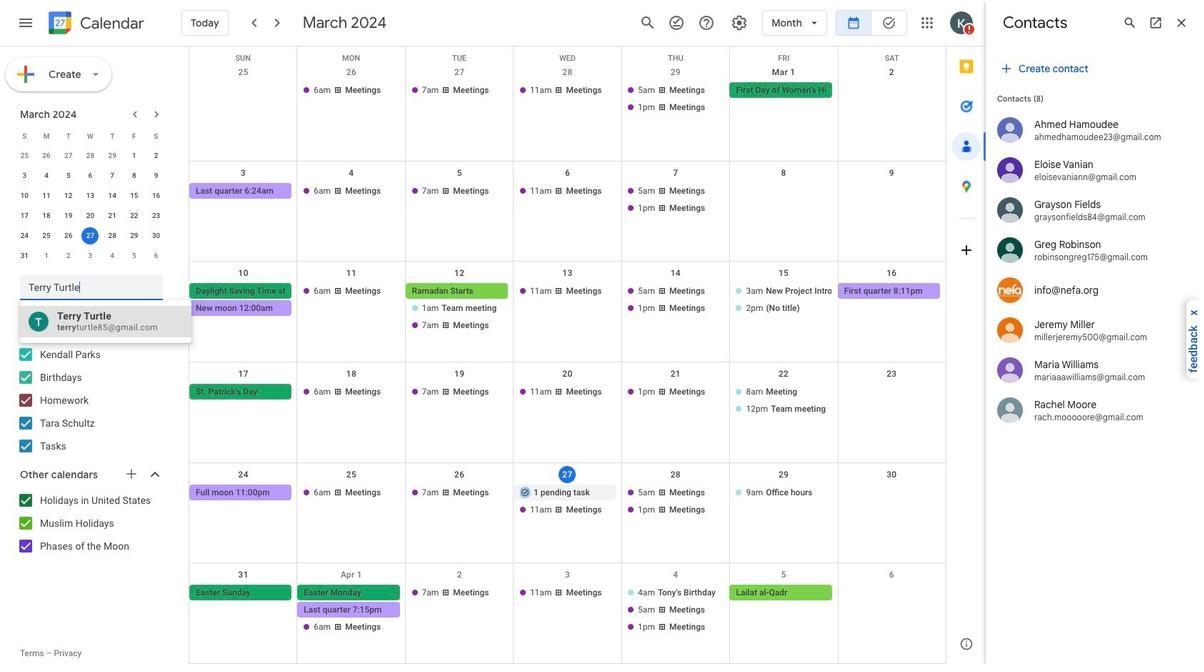 Task type: describe. For each thing, give the bounding box(es) containing it.
tab list inside side panel section
[[947, 46, 987, 624]]

february 25 element
[[16, 147, 33, 164]]

april 1 element
[[38, 247, 55, 264]]

6 element
[[82, 167, 99, 184]]

28 element
[[104, 227, 121, 244]]

23 element
[[148, 207, 165, 224]]

24 element
[[16, 227, 33, 244]]

18 element
[[38, 207, 55, 224]]

side panel section
[[946, 46, 987, 664]]

9 element
[[148, 167, 165, 184]]

8 element
[[126, 167, 143, 184]]

april 5 element
[[126, 247, 143, 264]]

26 element
[[60, 227, 77, 244]]

20 element
[[82, 207, 99, 224]]

april 2 element
[[60, 247, 77, 264]]

7 element
[[104, 167, 121, 184]]

11 element
[[38, 187, 55, 204]]

31 element
[[16, 247, 33, 264]]

february 26 element
[[38, 147, 55, 164]]

25 element
[[38, 227, 55, 244]]

calendar element
[[46, 9, 144, 40]]

19 element
[[60, 207, 77, 224]]

14 element
[[104, 187, 121, 204]]

heading inside calendar element
[[77, 15, 144, 32]]

other calendars list
[[3, 489, 177, 558]]

2 element
[[148, 147, 165, 164]]



Task type: vqa. For each thing, say whether or not it's contained in the screenshot.
season
no



Task type: locate. For each thing, give the bounding box(es) containing it.
april 3 element
[[82, 247, 99, 264]]

17 element
[[16, 207, 33, 224]]

cell inside march 2024 grid
[[79, 226, 101, 246]]

15 element
[[126, 187, 143, 204]]

cell
[[189, 82, 298, 117], [622, 82, 730, 117], [622, 183, 730, 217], [730, 183, 838, 217], [79, 226, 101, 246], [189, 283, 298, 335], [406, 283, 514, 335], [622, 283, 730, 335], [730, 283, 838, 335], [730, 384, 838, 418], [514, 484, 622, 519], [622, 484, 730, 519], [298, 585, 406, 636], [622, 585, 730, 636]]

Search for people text field
[[29, 274, 154, 300]]

4 element
[[38, 167, 55, 184]]

1 element
[[126, 147, 143, 164]]

22 element
[[126, 207, 143, 224]]

13 element
[[82, 187, 99, 204]]

tab list
[[947, 46, 987, 624]]

row group
[[14, 146, 167, 266]]

row
[[189, 46, 946, 63], [189, 61, 946, 161], [14, 126, 167, 146], [14, 146, 167, 166], [189, 161, 946, 262], [14, 166, 167, 186], [14, 186, 167, 206], [14, 206, 167, 226], [14, 226, 167, 246], [14, 246, 167, 266], [189, 262, 946, 362], [189, 362, 946, 463], [189, 463, 946, 564], [189, 564, 946, 664]]

5 element
[[60, 167, 77, 184]]

april 4 element
[[104, 247, 121, 264]]

february 27 element
[[60, 147, 77, 164]]

29 element
[[126, 227, 143, 244]]

my calendars list
[[3, 343, 177, 457]]

grid
[[189, 46, 946, 664]]

main drawer image
[[17, 14, 34, 31]]

12 element
[[60, 187, 77, 204]]

21 element
[[104, 207, 121, 224]]

16 element
[[148, 187, 165, 204]]

heading
[[77, 15, 144, 32]]

march 2024 grid
[[14, 126, 167, 266]]

february 28 element
[[82, 147, 99, 164]]

settings menu image
[[731, 14, 749, 31]]

february 29 element
[[104, 147, 121, 164]]

april 6 element
[[148, 247, 165, 264]]

list box
[[20, 306, 192, 337]]

3 element
[[16, 167, 33, 184]]

None search field
[[0, 269, 177, 300]]

30 element
[[148, 227, 165, 244]]

27, today element
[[82, 227, 99, 244]]

10 element
[[16, 187, 33, 204]]

add other calendars image
[[124, 467, 139, 481]]



